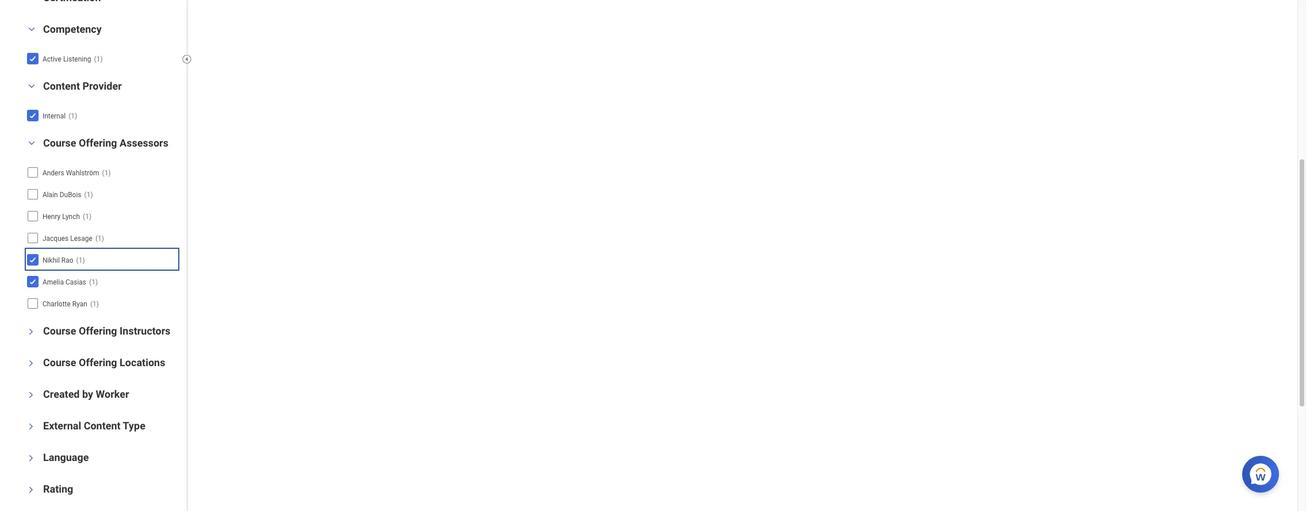 Task type: describe. For each thing, give the bounding box(es) containing it.
active listening
[[42, 55, 91, 63]]

internal
[[42, 112, 66, 120]]

course offering assessors tree
[[26, 163, 177, 313]]

competency
[[43, 23, 102, 35]]

course for course offering instructors
[[43, 325, 76, 337]]

check small image for active listening
[[26, 52, 40, 65]]

amelia
[[42, 278, 64, 286]]

course offering assessors button
[[43, 137, 168, 149]]

offering for instructors
[[79, 325, 117, 337]]

by
[[82, 388, 93, 400]]

(1) for charlotte ryan
[[90, 300, 99, 308]]

check small image for nikhil rao
[[26, 253, 40, 267]]

alain
[[42, 191, 58, 199]]

wahlström
[[66, 169, 99, 177]]

assessors
[[120, 137, 168, 149]]

created by worker button
[[43, 388, 129, 400]]

(1) for henry lynch
[[83, 213, 91, 221]]

external content type button
[[43, 420, 145, 432]]

amelia casias
[[42, 278, 86, 286]]

content provider button
[[43, 80, 122, 92]]

lesage
[[70, 234, 92, 242]]

henry lynch
[[42, 213, 80, 221]]

competency button
[[43, 23, 102, 35]]

(1) for alain dubois
[[84, 191, 93, 199]]

chevron down image for created by worker
[[27, 388, 35, 402]]

rating
[[43, 483, 73, 495]]

lynch
[[62, 213, 80, 221]]

created by worker
[[43, 388, 129, 400]]

dubois
[[60, 191, 81, 199]]

listening
[[63, 55, 91, 63]]

external content type
[[43, 420, 145, 432]]

language
[[43, 451, 89, 463]]

charlotte ryan
[[42, 300, 87, 308]]

course offering instructors button
[[43, 325, 170, 337]]

language button
[[43, 451, 89, 463]]

external
[[43, 420, 81, 432]]

chevron down image for course offering assessors
[[25, 139, 39, 147]]

created
[[43, 388, 80, 400]]

nikhil rao
[[42, 256, 73, 264]]

course offering instructors
[[43, 325, 170, 337]]

(1) for nikhil rao
[[76, 256, 85, 264]]



Task type: locate. For each thing, give the bounding box(es) containing it.
instructors
[[120, 325, 170, 337]]

course down charlotte
[[43, 325, 76, 337]]

(1) for anders wahlström
[[102, 169, 111, 177]]

jacques
[[42, 234, 69, 242]]

chevron down image for language
[[27, 451, 35, 465]]

check small image left nikhil
[[26, 253, 40, 267]]

1 check small image from the top
[[26, 52, 40, 65]]

chevron down image inside course offering assessors group
[[25, 139, 39, 147]]

2 course from the top
[[43, 325, 76, 337]]

1 vertical spatial content
[[84, 420, 121, 432]]

worker
[[96, 388, 129, 400]]

offering up the course offering locations button
[[79, 325, 117, 337]]

(1) right rao
[[76, 256, 85, 264]]

course for course offering locations
[[43, 356, 76, 368]]

0 vertical spatial content
[[43, 80, 80, 92]]

chevron down image
[[25, 25, 39, 33], [25, 139, 39, 147], [27, 325, 35, 338], [27, 356, 35, 370], [27, 388, 35, 402], [27, 451, 35, 465], [27, 483, 35, 497]]

offering
[[79, 137, 117, 149], [79, 325, 117, 337], [79, 356, 117, 368]]

(1) right lesage
[[95, 234, 104, 242]]

chevron down image for external content type
[[27, 420, 35, 433]]

(1) right ryan
[[90, 300, 99, 308]]

chevron down image inside content provider group
[[25, 82, 39, 90]]

(1) right lynch
[[83, 213, 91, 221]]

offering for assessors
[[79, 137, 117, 149]]

chevron down image
[[25, 82, 39, 90], [27, 420, 35, 433]]

chevron down image for content provider
[[25, 82, 39, 90]]

2 check small image from the top
[[26, 108, 40, 122]]

nikhil
[[42, 256, 60, 264]]

1 course from the top
[[43, 137, 76, 149]]

check small image for amelia casias
[[26, 275, 40, 288]]

(1) right wahlström
[[102, 169, 111, 177]]

content provider
[[43, 80, 122, 92]]

1 vertical spatial chevron down image
[[27, 420, 35, 433]]

(1) inside content provider group
[[69, 112, 77, 120]]

0 vertical spatial chevron down image
[[25, 82, 39, 90]]

course
[[43, 137, 76, 149], [43, 325, 76, 337], [43, 356, 76, 368]]

check small image for internal
[[26, 108, 40, 122]]

0 vertical spatial course
[[43, 137, 76, 149]]

alain dubois
[[42, 191, 81, 199]]

course offering locations
[[43, 356, 165, 368]]

3 offering from the top
[[79, 356, 117, 368]]

course down internal
[[43, 137, 76, 149]]

(1) for active listening
[[94, 55, 103, 63]]

(1) right the casias
[[89, 278, 98, 286]]

4 check small image from the top
[[26, 275, 40, 288]]

locations
[[120, 356, 165, 368]]

offering inside group
[[79, 137, 117, 149]]

rao
[[61, 256, 73, 264]]

active
[[42, 55, 61, 63]]

chevron down image for competency
[[25, 25, 39, 33]]

henry
[[42, 213, 61, 221]]

3 course from the top
[[43, 356, 76, 368]]

1 vertical spatial course
[[43, 325, 76, 337]]

offering up wahlström
[[79, 137, 117, 149]]

competency group
[[23, 22, 181, 71]]

(1) for internal
[[69, 112, 77, 120]]

content left 'type'
[[84, 420, 121, 432]]

course up created
[[43, 356, 76, 368]]

course for course offering assessors
[[43, 137, 76, 149]]

check small image left amelia
[[26, 275, 40, 288]]

3 check small image from the top
[[26, 253, 40, 267]]

course offering assessors
[[43, 137, 168, 149]]

content
[[43, 80, 80, 92], [84, 420, 121, 432]]

2 vertical spatial offering
[[79, 356, 117, 368]]

check small image left internal
[[26, 108, 40, 122]]

2 vertical spatial course
[[43, 356, 76, 368]]

1 vertical spatial offering
[[79, 325, 117, 337]]

(1) for jacques lesage
[[95, 234, 104, 242]]

rating button
[[43, 483, 73, 495]]

chevron down image left content provider
[[25, 82, 39, 90]]

2 offering from the top
[[79, 325, 117, 337]]

jacques lesage
[[42, 234, 92, 242]]

chevron down image for rating
[[27, 483, 35, 497]]

casias
[[65, 278, 86, 286]]

check small image inside competency group
[[26, 52, 40, 65]]

(1) right internal
[[69, 112, 77, 120]]

ryan
[[72, 300, 87, 308]]

chevron down image left external on the bottom left of page
[[27, 420, 35, 433]]

(1) right dubois
[[84, 191, 93, 199]]

chevron down image inside competency group
[[25, 25, 39, 33]]

type
[[123, 420, 145, 432]]

check small image
[[26, 52, 40, 65], [26, 108, 40, 122], [26, 253, 40, 267], [26, 275, 40, 288]]

chevron down image for course offering instructors
[[27, 325, 35, 338]]

content provider group
[[23, 79, 181, 128]]

charlotte
[[42, 300, 71, 308]]

0 vertical spatial offering
[[79, 137, 117, 149]]

course offering locations button
[[43, 356, 165, 368]]

course offering assessors group
[[23, 136, 181, 315]]

offering for locations
[[79, 356, 117, 368]]

course inside group
[[43, 137, 76, 149]]

(1) for amelia casias
[[89, 278, 98, 286]]

chevron down image for course offering locations
[[27, 356, 35, 370]]

anders wahlström
[[42, 169, 99, 177]]

offering down course offering instructors
[[79, 356, 117, 368]]

content down active listening
[[43, 80, 80, 92]]

content inside content provider group
[[43, 80, 80, 92]]

1 offering from the top
[[79, 137, 117, 149]]

0 horizontal spatial content
[[43, 80, 80, 92]]

(1)
[[94, 55, 103, 63], [69, 112, 77, 120], [102, 169, 111, 177], [84, 191, 93, 199], [83, 213, 91, 221], [95, 234, 104, 242], [76, 256, 85, 264], [89, 278, 98, 286], [90, 300, 99, 308]]

(1) inside competency group
[[94, 55, 103, 63]]

(1) right listening
[[94, 55, 103, 63]]

1 horizontal spatial content
[[84, 420, 121, 432]]

check small image left active
[[26, 52, 40, 65]]

provider
[[82, 80, 122, 92]]

anders
[[42, 169, 64, 177]]



Task type: vqa. For each thing, say whether or not it's contained in the screenshot.
Content inside group
yes



